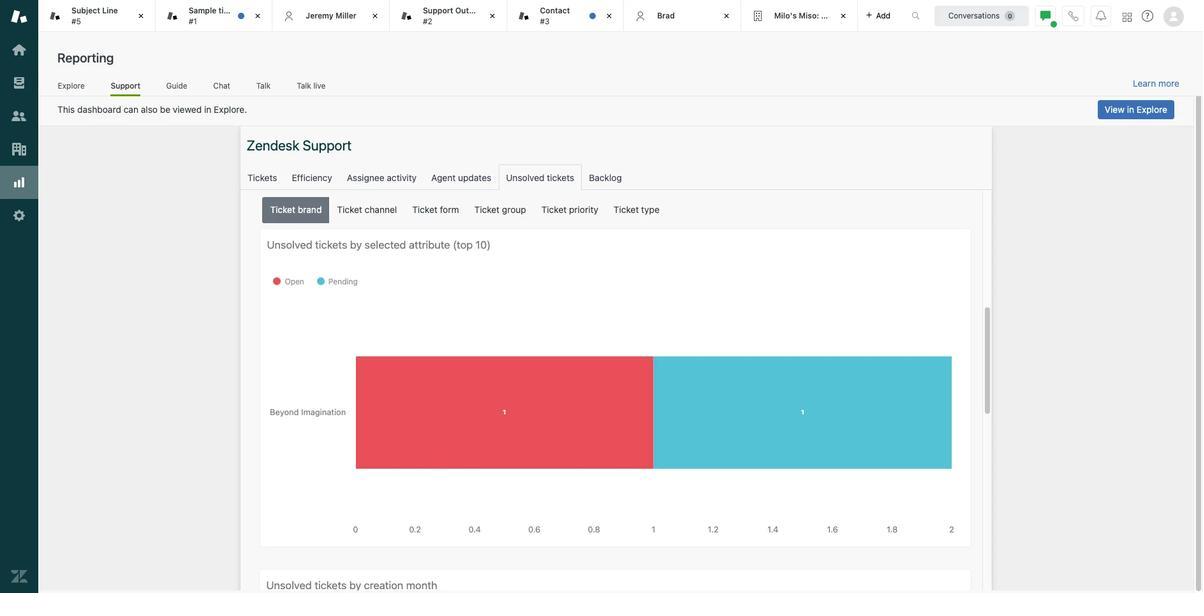 Task type: locate. For each thing, give the bounding box(es) containing it.
jeremy miller tab
[[273, 0, 390, 32]]

more
[[1159, 78, 1180, 89]]

conversations button
[[935, 5, 1029, 26]]

support up #2
[[423, 6, 454, 15]]

close image left add dropdown button
[[838, 10, 850, 22]]

1 horizontal spatial talk
[[297, 81, 311, 90]]

subject
[[71, 6, 100, 15]]

admin image
[[11, 207, 27, 224]]

in right view
[[1128, 104, 1135, 115]]

1 horizontal spatial explore
[[1137, 104, 1168, 115]]

1 tab from the left
[[38, 0, 156, 32]]

2 in from the left
[[1128, 104, 1135, 115]]

button displays agent's chat status as online. image
[[1041, 11, 1051, 21]]

support inside support outreach #2
[[423, 6, 454, 15]]

support outreach #2
[[423, 6, 490, 26]]

view in explore
[[1105, 104, 1168, 115]]

support for support
[[111, 81, 140, 90]]

1 close image from the left
[[369, 10, 382, 22]]

0 horizontal spatial close image
[[134, 10, 147, 22]]

this dashboard can also be viewed in explore.
[[57, 104, 247, 115]]

zendesk products image
[[1123, 12, 1132, 21]]

chat link
[[213, 81, 231, 94]]

close image right brad
[[720, 10, 733, 22]]

close image right 'miller' at the left top
[[369, 10, 382, 22]]

talk
[[256, 81, 271, 90], [297, 81, 311, 90]]

0 horizontal spatial in
[[204, 104, 211, 115]]

in
[[204, 104, 211, 115], [1128, 104, 1135, 115]]

3 close image from the left
[[720, 10, 733, 22]]

3 close image from the left
[[603, 10, 616, 22]]

1 horizontal spatial close image
[[252, 10, 264, 22]]

view in explore button
[[1098, 100, 1175, 119]]

4 tab from the left
[[742, 0, 859, 32]]

in inside "button"
[[1128, 104, 1135, 115]]

#5
[[71, 16, 81, 26]]

miller
[[336, 11, 357, 20]]

add
[[877, 11, 891, 20]]

0 vertical spatial explore
[[58, 81, 85, 90]]

close image inside the #1 tab
[[252, 10, 264, 22]]

talk right chat
[[256, 81, 271, 90]]

guide
[[166, 81, 187, 90]]

0 horizontal spatial explore
[[58, 81, 85, 90]]

conversations
[[949, 11, 1000, 20]]

close image inside tab
[[134, 10, 147, 22]]

explore up this
[[58, 81, 85, 90]]

talk for talk live
[[297, 81, 311, 90]]

2 tab from the left
[[390, 0, 507, 32]]

jeremy
[[306, 11, 334, 20]]

learn
[[1134, 78, 1157, 89]]

1 close image from the left
[[134, 10, 147, 22]]

1 horizontal spatial support
[[423, 6, 454, 15]]

4 close image from the left
[[838, 10, 850, 22]]

2 talk from the left
[[297, 81, 311, 90]]

talk link
[[256, 81, 271, 94]]

1 talk from the left
[[256, 81, 271, 90]]

close image right the contact #3 on the top of the page
[[603, 10, 616, 22]]

0 vertical spatial support
[[423, 6, 454, 15]]

close image right line
[[134, 10, 147, 22]]

explore
[[58, 81, 85, 90], [1137, 104, 1168, 115]]

brad tab
[[624, 0, 742, 32]]

close image left #3
[[486, 10, 499, 22]]

1 horizontal spatial in
[[1128, 104, 1135, 115]]

brad
[[658, 11, 675, 20]]

0 horizontal spatial support
[[111, 81, 140, 90]]

3 tab from the left
[[507, 0, 624, 32]]

#2
[[423, 16, 433, 26]]

1 vertical spatial explore
[[1137, 104, 1168, 115]]

reporting
[[57, 50, 114, 65]]

view
[[1105, 104, 1125, 115]]

2 horizontal spatial close image
[[720, 10, 733, 22]]

close image inside jeremy miller tab
[[369, 10, 382, 22]]

#1
[[189, 16, 197, 26]]

get started image
[[11, 41, 27, 58]]

close image left "jeremy"
[[252, 10, 264, 22]]

close image
[[134, 10, 147, 22], [252, 10, 264, 22], [720, 10, 733, 22]]

zendesk image
[[11, 569, 27, 585]]

0 horizontal spatial talk
[[256, 81, 271, 90]]

explore down learn more link
[[1137, 104, 1168, 115]]

1 vertical spatial support
[[111, 81, 140, 90]]

main element
[[0, 0, 38, 594]]

get help image
[[1142, 10, 1154, 22]]

2 close image from the left
[[252, 10, 264, 22]]

talk left live
[[297, 81, 311, 90]]

support up the can
[[111, 81, 140, 90]]

close image
[[369, 10, 382, 22], [486, 10, 499, 22], [603, 10, 616, 22], [838, 10, 850, 22]]

in right viewed
[[204, 104, 211, 115]]

close image for 4th tab
[[838, 10, 850, 22]]

support
[[423, 6, 454, 15], [111, 81, 140, 90]]

close image inside brad tab
[[720, 10, 733, 22]]

close image for jeremy miller tab
[[369, 10, 382, 22]]

tab
[[38, 0, 156, 32], [390, 0, 507, 32], [507, 0, 624, 32], [742, 0, 859, 32]]

line
[[102, 6, 118, 15]]

2 close image from the left
[[486, 10, 499, 22]]

talk inside 'link'
[[256, 81, 271, 90]]



Task type: describe. For each thing, give the bounding box(es) containing it.
zendesk support image
[[11, 8, 27, 25]]

customers image
[[11, 108, 27, 124]]

close image for tab containing subject line
[[134, 10, 147, 22]]

guide link
[[166, 81, 188, 94]]

chat
[[213, 81, 230, 90]]

can
[[124, 104, 139, 115]]

tabs tab list
[[38, 0, 899, 32]]

contact
[[540, 6, 570, 15]]

talk for talk
[[256, 81, 271, 90]]

this
[[57, 104, 75, 115]]

1 in from the left
[[204, 104, 211, 115]]

live
[[314, 81, 326, 90]]

views image
[[11, 75, 27, 91]]

also
[[141, 104, 158, 115]]

close image for brad tab
[[720, 10, 733, 22]]

explore inside "button"
[[1137, 104, 1168, 115]]

jeremy miller
[[306, 11, 357, 20]]

organizations image
[[11, 141, 27, 158]]

viewed
[[173, 104, 202, 115]]

reporting image
[[11, 174, 27, 191]]

learn more link
[[1134, 78, 1180, 89]]

outreach
[[456, 6, 490, 15]]

dashboard
[[77, 104, 121, 115]]

subject line #5
[[71, 6, 118, 26]]

support for support outreach #2
[[423, 6, 454, 15]]

talk live
[[297, 81, 326, 90]]

contact #3
[[540, 6, 570, 26]]

notifications image
[[1097, 11, 1107, 21]]

tab containing subject line
[[38, 0, 156, 32]]

tab containing contact
[[507, 0, 624, 32]]

explore.
[[214, 104, 247, 115]]

add button
[[859, 0, 899, 31]]

#3
[[540, 16, 550, 26]]

learn more
[[1134, 78, 1180, 89]]

close image for tab containing support outreach
[[486, 10, 499, 22]]

tab containing support outreach
[[390, 0, 507, 32]]

explore link
[[57, 81, 85, 94]]

#1 tab
[[156, 0, 273, 32]]

support link
[[111, 81, 140, 96]]

be
[[160, 104, 171, 115]]

talk live link
[[297, 81, 326, 94]]



Task type: vqa. For each thing, say whether or not it's contained in the screenshot.
Support's Support
yes



